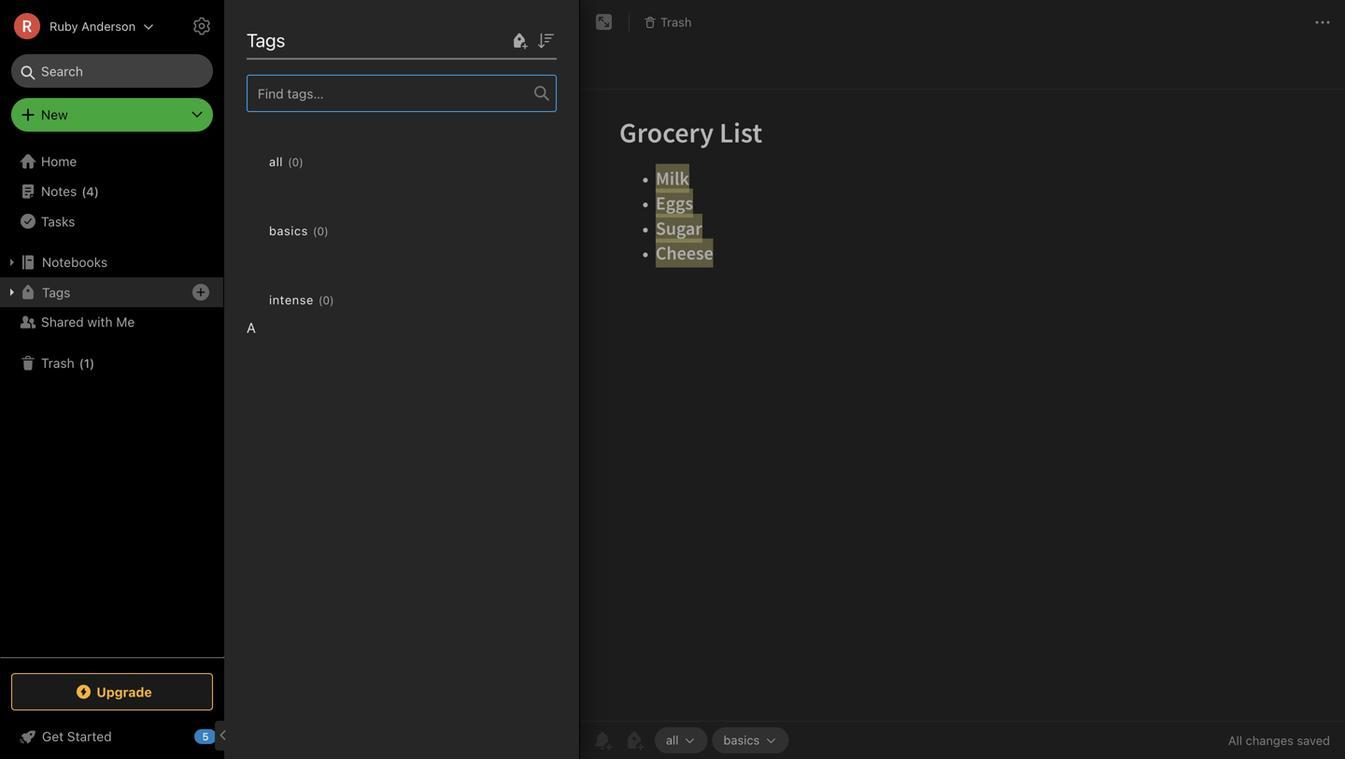 Task type: locate. For each thing, give the bounding box(es) containing it.
basics
[[269, 224, 308, 238], [296, 296, 330, 309], [724, 734, 760, 748]]

0 horizontal spatial 1
[[84, 356, 90, 370]]

( inside basics ( 0 )
[[313, 225, 317, 238]]

( right notes
[[82, 184, 86, 198]]

0 vertical spatial tags
[[247, 29, 285, 51]]

basics inside a "row group"
[[269, 224, 308, 238]]

trash inside note window element
[[661, 15, 692, 29]]

intense ( 0 )
[[269, 293, 334, 307]]

1
[[247, 58, 253, 74], [84, 356, 90, 370]]

0
[[292, 156, 299, 169], [317, 225, 324, 238], [323, 294, 330, 307]]

)
[[299, 156, 304, 169], [94, 184, 99, 198], [324, 225, 329, 238], [330, 294, 334, 307], [90, 356, 95, 370]]

0 right the milk
[[292, 156, 299, 169]]

1 vertical spatial 5
[[202, 731, 209, 743]]

( right 'intense'
[[319, 294, 323, 307]]

expand tags image
[[5, 285, 20, 300]]

Sort field
[[535, 28, 557, 52]]

0 right 'intense'
[[323, 294, 330, 307]]

trash button
[[637, 9, 699, 36]]

) inside basics ( 0 )
[[324, 225, 329, 238]]

ruby anderson
[[50, 19, 136, 33]]

tags up shared
[[42, 285, 70, 300]]

2 vertical spatial 0
[[323, 294, 330, 307]]

5
[[278, 323, 285, 336], [202, 731, 209, 743]]

( inside the notes ( 4 )
[[82, 184, 86, 198]]

tree
[[0, 147, 224, 657]]

1 inside trash ( 1 )
[[84, 356, 90, 370]]

4
[[86, 184, 94, 198]]

) for notes
[[94, 184, 99, 198]]

1 vertical spatial 1
[[84, 356, 90, 370]]

basics button
[[713, 728, 789, 754]]

cheese
[[254, 157, 300, 173]]

notes ( 4 )
[[41, 184, 99, 199]]

upgrade
[[97, 685, 152, 700]]

( inside all ( 0 )
[[288, 156, 292, 169]]

new
[[41, 107, 68, 122]]

1 left note
[[247, 58, 253, 74]]

add tag image
[[623, 730, 646, 752]]

trash
[[661, 15, 692, 29], [266, 19, 314, 41], [516, 22, 550, 37], [41, 356, 75, 371]]

home
[[41, 154, 77, 169]]

5 right dec
[[278, 323, 285, 336]]

) for basics
[[324, 225, 329, 238]]

shared with me link
[[0, 307, 223, 337]]

0 inside intense ( 0 )
[[323, 294, 330, 307]]

(
[[288, 156, 292, 169], [82, 184, 86, 198], [313, 225, 317, 238], [319, 294, 323, 307], [79, 356, 84, 370]]

home link
[[0, 147, 224, 177]]

( right the milk
[[288, 156, 292, 169]]

) down 'shared with me'
[[90, 356, 95, 370]]

anderson
[[81, 19, 136, 33]]

tags inside button
[[42, 285, 70, 300]]

( down 'shared with me'
[[79, 356, 84, 370]]

1 horizontal spatial 1
[[247, 58, 253, 74]]

0 inside basics ( 0 )
[[317, 225, 324, 238]]

) inside intense ( 0 )
[[330, 294, 334, 307]]

) for trash
[[90, 356, 95, 370]]

5 inside help and learning task checklist 'field'
[[202, 731, 209, 743]]

basics ( 0 )
[[269, 224, 329, 238]]

a
[[247, 320, 256, 336]]

all
[[1229, 734, 1243, 748]]

tasks
[[41, 214, 75, 229]]

) left sugar
[[299, 156, 304, 169]]

1 vertical spatial tags
[[42, 285, 70, 300]]

0 horizontal spatial tags
[[42, 285, 70, 300]]

add a reminder image
[[592, 730, 614, 752]]

) inside the notes ( 4 )
[[94, 184, 99, 198]]

5 left the click to collapse image
[[202, 731, 209, 743]]

all
[[269, 155, 283, 169], [266, 296, 278, 309], [666, 734, 679, 748]]

Help and Learning task checklist field
[[0, 722, 224, 752]]

( for notes
[[82, 184, 86, 198]]

) inside all ( 0 )
[[299, 156, 304, 169]]

note window element
[[580, 0, 1346, 760]]

2 vertical spatial basics
[[724, 734, 760, 748]]

0 vertical spatial 5
[[278, 323, 285, 336]]

None search field
[[24, 54, 200, 88]]

shared
[[41, 314, 84, 330]]

0 vertical spatial 0
[[292, 156, 299, 169]]

shared with me
[[41, 314, 135, 330]]

tasks button
[[0, 207, 223, 236]]

( for intense
[[319, 294, 323, 307]]

tags up 1 note
[[247, 29, 285, 51]]

) down home "link"
[[94, 184, 99, 198]]

) up intense ( 0 )
[[324, 225, 329, 238]]

0 vertical spatial all
[[269, 155, 283, 169]]

0 horizontal spatial 5
[[202, 731, 209, 743]]

0 for intense
[[323, 294, 330, 307]]

) inside trash ( 1 )
[[90, 356, 95, 370]]

all inside a "row group"
[[269, 155, 283, 169]]

2 vertical spatial all
[[666, 734, 679, 748]]

started
[[67, 729, 112, 745]]

1 down 'shared with me'
[[84, 356, 90, 370]]

tags
[[247, 29, 285, 51], [42, 285, 70, 300]]

0 vertical spatial 1
[[247, 58, 253, 74]]

0 up intense ( 0 )
[[317, 225, 324, 238]]

changes
[[1246, 734, 1294, 748]]

( up intense ( 0 )
[[313, 225, 317, 238]]

note
[[256, 58, 283, 74]]

1 horizontal spatial 5
[[278, 323, 285, 336]]

0 vertical spatial basics
[[269, 224, 308, 238]]

0 inside all ( 0 )
[[292, 156, 299, 169]]

( for basics
[[313, 225, 317, 238]]

( inside intense ( 0 )
[[319, 294, 323, 307]]

create new tag image
[[508, 29, 531, 52]]

( inside trash ( 1 )
[[79, 356, 84, 370]]

1 vertical spatial 0
[[317, 225, 324, 238]]

) right 'intense'
[[330, 294, 334, 307]]



Task type: describe. For each thing, give the bounding box(es) containing it.
a row group
[[247, 112, 572, 471]]

sort options image
[[535, 29, 557, 52]]

empty trash button
[[459, 15, 564, 45]]

all ( 0 )
[[269, 155, 304, 169]]

upgrade button
[[11, 674, 213, 711]]

) for intense
[[330, 294, 334, 307]]

all changes saved
[[1229, 734, 1331, 748]]

new button
[[11, 98, 213, 132]]

expand notebooks image
[[5, 255, 20, 270]]

get
[[42, 729, 64, 745]]

basics inside button
[[724, 734, 760, 748]]

expand note image
[[593, 11, 616, 34]]

0 for basics
[[317, 225, 324, 238]]

Search text field
[[24, 54, 200, 88]]

trash ( 1 )
[[41, 356, 95, 371]]

tree containing home
[[0, 147, 224, 657]]

notebooks link
[[0, 248, 223, 278]]

1 vertical spatial all
[[266, 296, 278, 309]]

milk
[[254, 141, 279, 156]]

0 for all
[[292, 156, 299, 169]]

saved
[[1298, 734, 1331, 748]]

intense
[[269, 293, 314, 307]]

settings image
[[191, 15, 213, 37]]

get started
[[42, 729, 112, 745]]

all button
[[655, 728, 708, 754]]

1 note
[[247, 58, 283, 74]]

notes
[[41, 184, 77, 199]]

dec 5
[[254, 323, 285, 336]]

1 vertical spatial basics
[[296, 296, 330, 309]]

milk eggs sugar cheese
[[254, 141, 351, 173]]

empty trash
[[474, 22, 550, 37]]

1 horizontal spatial tags
[[247, 29, 285, 51]]

dec
[[254, 323, 275, 336]]

Note Editor text field
[[580, 90, 1346, 721]]

click to collapse image
[[217, 725, 231, 748]]

with
[[87, 314, 113, 330]]

me
[[116, 314, 135, 330]]

) for all
[[299, 156, 304, 169]]

( for trash
[[79, 356, 84, 370]]

notebooks
[[42, 255, 108, 270]]

tags button
[[0, 278, 223, 307]]

all inside button
[[666, 734, 679, 748]]

empty
[[474, 22, 513, 37]]

ruby
[[50, 19, 78, 33]]

eggs
[[282, 141, 312, 156]]

sugar
[[316, 141, 351, 156]]

( for all
[[288, 156, 292, 169]]

Find tags… text field
[[248, 81, 535, 106]]

Account field
[[0, 7, 154, 45]]



Task type: vqa. For each thing, say whether or not it's contained in the screenshot.
) inside the the Notes ( 4 )
yes



